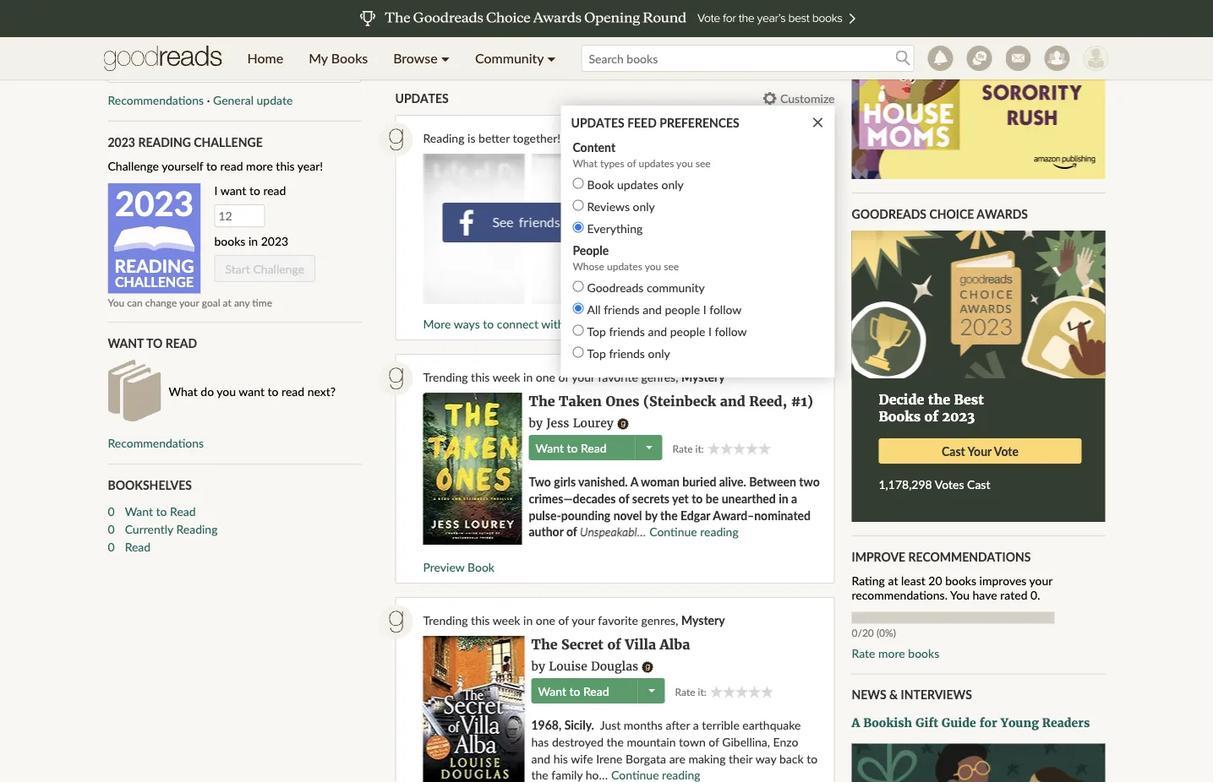 Task type: vqa. For each thing, say whether or not it's contained in the screenshot.
4,891
no



Task type: locate. For each thing, give the bounding box(es) containing it.
1 vertical spatial trending
[[423, 614, 468, 628]]

continue
[[649, 525, 697, 539], [611, 769, 659, 783]]

continue reading for villa
[[611, 769, 701, 783]]

updates up reading is better together! add friends to see what they're reading. at the top
[[571, 115, 625, 130]]

2 ▾ from the left
[[547, 50, 556, 66]]

0 vertical spatial one
[[536, 370, 555, 385]]

0/20 (0%) rate more books
[[852, 627, 940, 661]]

2 horizontal spatial books
[[945, 574, 977, 589]]

2 vertical spatial by
[[531, 659, 545, 674]]

news & interviews
[[852, 688, 972, 703]]

a inside just months after a terrible earthquake has destroyed the mountain town of gibellina, enzo and his wife irene borgata are making their way back to the family ho…
[[693, 719, 699, 733]]

1 vertical spatial follow
[[715, 324, 747, 339]]

0 vertical spatial updates
[[395, 91, 449, 105]]

0 horizontal spatial you
[[108, 297, 124, 309]]

group up terrible
[[710, 686, 773, 699]]

in down between
[[779, 492, 789, 506]]

only for friends
[[648, 346, 670, 361]]

goodreads community
[[587, 280, 705, 295]]

1 vertical spatial what
[[169, 384, 198, 399]]

alive.
[[719, 475, 746, 490]]

1 vertical spatial by
[[645, 508, 658, 523]]

interviews
[[901, 688, 972, 703]]

for
[[980, 716, 997, 731]]

,
[[676, 370, 678, 385], [676, 614, 678, 628]]

0 vertical spatial goodreads image
[[379, 123, 413, 157]]

you inside people whose updates you see
[[645, 260, 661, 272]]

a inside two girls vanished. a woman buried alive. between two crimes—decades of secrets yet to be unearthed in a pulse-pounding novel by the edgar award–nominated author of
[[630, 475, 638, 490]]

1 horizontal spatial what
[[573, 157, 598, 169]]

0 horizontal spatial books
[[214, 234, 246, 249]]

yet
[[672, 492, 689, 506]]

0 vertical spatial this
[[276, 159, 295, 173]]

of up taken
[[558, 370, 569, 385]]

browse ▾ button
[[381, 37, 462, 79]]

the up jess
[[529, 394, 555, 411]]

1 vertical spatial at
[[888, 574, 898, 589]]

1 mystery from the top
[[681, 370, 725, 385]]

2 0 link from the top
[[108, 520, 115, 538]]

see inside content what types of updates you see
[[696, 157, 711, 169]]

have
[[973, 589, 997, 603]]

community ▾ button
[[462, 37, 569, 79]]

read for yourself
[[220, 159, 243, 173]]

what
[[573, 157, 598, 169], [169, 384, 198, 399]]

1 vertical spatial see
[[696, 157, 711, 169]]

week down the more ways to connect with friends link
[[493, 370, 520, 385]]

1 horizontal spatial book
[[587, 177, 614, 192]]

goodreads for goodreads community
[[587, 280, 644, 295]]

▾ for browse ▾
[[441, 50, 450, 66]]

None radio
[[573, 222, 584, 233], [573, 303, 584, 314], [573, 325, 584, 336], [573, 222, 584, 233], [573, 303, 584, 314], [573, 325, 584, 336]]

books up the 1,178,298
[[879, 408, 921, 425]]

your
[[968, 444, 992, 459]]

2 one from the top
[[536, 614, 555, 628]]

1 vertical spatial continue
[[611, 769, 659, 783]]

rate it: up after
[[675, 686, 707, 699]]

goodreads image
[[379, 123, 413, 157], [379, 606, 413, 639]]

1 horizontal spatial more
[[879, 646, 905, 661]]

1 horizontal spatial ▾
[[547, 50, 556, 66]]

mystery link up the (steinbeck
[[681, 370, 725, 385]]

0 horizontal spatial books
[[331, 50, 368, 66]]

2 vertical spatial goodreads
[[587, 280, 644, 295]]

this down ways
[[471, 370, 490, 385]]

1 horizontal spatial updates
[[571, 115, 625, 130]]

challenge inside button
[[253, 262, 304, 276]]

favorite for secret
[[598, 614, 638, 628]]

to right ways
[[483, 317, 494, 332]]

to
[[606, 9, 617, 23], [626, 131, 637, 146], [206, 159, 217, 173], [249, 184, 260, 198], [483, 317, 494, 332], [146, 336, 163, 351], [268, 384, 279, 399], [567, 441, 578, 455], [692, 492, 703, 506], [156, 504, 167, 519], [569, 685, 580, 699], [807, 752, 818, 766]]

to right yourself
[[206, 159, 217, 173]]

of up douglas
[[607, 637, 621, 654]]

0 vertical spatial favorite
[[477, 33, 523, 48]]

read up currently
[[170, 504, 196, 519]]

goodreads up all
[[587, 280, 644, 295]]

the down yet
[[660, 508, 678, 523]]

1 vertical spatial i
[[703, 302, 707, 317]]

time
[[252, 297, 272, 309]]

2 week from the top
[[493, 614, 520, 628]]

life.
[[643, 48, 666, 63]]

reading right currently
[[176, 522, 218, 536]]

start challenge
[[225, 262, 304, 276]]

this left year!
[[276, 159, 295, 173]]

rate for and
[[673, 443, 693, 455]]

2 genres from the top
[[641, 614, 676, 628]]

1 vertical spatial it:
[[698, 686, 707, 699]]

only down top friends and people i follow
[[648, 346, 670, 361]]

1 horizontal spatial books
[[908, 646, 940, 661]]

vanished.
[[578, 475, 628, 490]]

mystery for alba
[[681, 614, 725, 628]]

2 vertical spatial only
[[648, 346, 670, 361]]

books inside decide the best books of 2023
[[879, 408, 921, 425]]

1 horizontal spatial see
[[664, 260, 679, 272]]

cast
[[942, 444, 965, 459], [967, 478, 990, 492]]

3 0 link from the top
[[108, 538, 115, 556]]

group
[[707, 443, 771, 455], [710, 686, 773, 699]]

i down challenge yourself to read more this year!
[[214, 184, 218, 198]]

preview book button
[[423, 561, 495, 575]]

of
[[627, 157, 636, 169], [558, 370, 569, 385], [925, 408, 938, 425], [619, 492, 629, 506], [566, 525, 577, 539], [558, 614, 569, 628], [607, 637, 621, 654], [709, 735, 719, 750]]

group up alive.
[[707, 443, 771, 455]]

1 vertical spatial rate it:
[[675, 686, 707, 699]]

home
[[247, 50, 283, 66]]

books for in
[[214, 234, 246, 249]]

2 horizontal spatial you
[[676, 157, 693, 169]]

menu
[[235, 37, 569, 79]]

trending this week in one of your favorite genres , mystery for secret
[[423, 614, 725, 628]]

1 , from the top
[[676, 370, 678, 385]]

of inside content what types of updates you see
[[627, 157, 636, 169]]

▾ down 'meet'
[[441, 50, 450, 66]]

top for top friends only
[[587, 346, 606, 361]]

trending for the taken ones (steinbeck and reed, #1)
[[423, 370, 468, 385]]

my group discussions image
[[967, 46, 992, 71]]

book up reviews
[[587, 177, 614, 192]]

one up louise
[[536, 614, 555, 628]]

recommendations for recommendations · general update
[[108, 93, 204, 107]]

read up i want to read
[[220, 159, 243, 173]]

only
[[662, 177, 684, 192], [633, 199, 655, 214], [648, 346, 670, 361]]

follow for top friends and people i follow
[[715, 324, 747, 339]]

rate for alba
[[675, 686, 695, 699]]

1 mystery link from the top
[[681, 370, 725, 385]]

you
[[108, 297, 124, 309], [950, 589, 970, 603]]

0 horizontal spatial what
[[169, 384, 198, 399]]

of inside just months after a terrible earthquake has destroyed the mountain town of gibellina, enzo and his wife irene borgata are making their way back to the family ho…
[[709, 735, 719, 750]]

of right decide
[[925, 408, 938, 425]]

favorite for taken
[[598, 370, 638, 385]]

dismiss image
[[811, 116, 825, 129]]

has
[[531, 735, 549, 750]]

rate it:
[[673, 443, 704, 455], [675, 686, 707, 699]]

1 horizontal spatial cast
[[967, 478, 990, 492]]

the inside two girls vanished. a woman buried alive. between two crimes—decades of secrets yet to be unearthed in a pulse-pounding novel by the edgar award–nominated author of
[[660, 508, 678, 523]]

recommendations up bookshelves
[[108, 436, 204, 451]]

2 vertical spatial see
[[664, 260, 679, 272]]

rate inside "0/20 (0%) rate more books"
[[852, 646, 875, 661]]

bob builder image
[[1083, 46, 1109, 71]]

the for the taken ones (steinbeck and reed, #1)
[[529, 394, 555, 411]]

by for the taken ones (steinbeck and reed, #1)
[[529, 416, 543, 431]]

mystery link up alba
[[681, 614, 725, 628]]

welcome
[[553, 9, 603, 23]]

0 vertical spatial you
[[676, 157, 693, 169]]

0 horizontal spatial you
[[217, 384, 236, 399]]

1 horizontal spatial books
[[879, 408, 921, 425]]

read link
[[125, 538, 361, 556]]

2 goodreads image from the top
[[379, 606, 413, 639]]

mystery for and
[[681, 370, 725, 385]]

by left jess
[[529, 416, 543, 431]]

books right 20
[[945, 574, 977, 589]]

trending right goodreads icon
[[423, 370, 468, 385]]

2 vertical spatial this
[[471, 614, 490, 628]]

0 horizontal spatial ▾
[[441, 50, 450, 66]]

challenge up challenge yourself to read more this year!
[[194, 135, 263, 149]]

the left family
[[531, 769, 548, 783]]

1 vertical spatial the
[[531, 637, 558, 654]]

1 vertical spatial books
[[879, 408, 921, 425]]

borgata
[[626, 752, 666, 766]]

continue reading down borgata
[[611, 769, 701, 783]]

see down they're
[[696, 157, 711, 169]]

1 vertical spatial you
[[950, 589, 970, 603]]

Search books text field
[[581, 45, 914, 72]]

see inside people whose updates you see
[[664, 260, 679, 272]]

reading is better together! add friends to see what they're reading.
[[423, 131, 770, 146]]

1 vertical spatial book
[[468, 561, 495, 575]]

recommendations link up bookshelves
[[108, 436, 204, 451]]

0 vertical spatial only
[[662, 177, 684, 192]]

1 trending from the top
[[423, 370, 468, 385]]

0 vertical spatial continue reading link
[[649, 525, 739, 539]]

enzo
[[773, 735, 798, 750]]

0 horizontal spatial updates
[[395, 91, 449, 105]]

see up the community
[[664, 260, 679, 272]]

a up secrets
[[630, 475, 638, 490]]

in down connect
[[523, 370, 533, 385]]

favorite
[[477, 33, 523, 48], [598, 370, 638, 385], [598, 614, 638, 628]]

people
[[665, 302, 700, 317], [670, 324, 705, 339]]

mystery up the (steinbeck
[[681, 370, 725, 385]]

continue down borgata
[[611, 769, 659, 783]]

see facebook friends who are on goodreads image
[[423, 154, 740, 305]]

0 vertical spatial trending
[[423, 370, 468, 385]]

reading challenge
[[115, 256, 194, 290]]

votes
[[935, 478, 964, 492]]

rate down 0/20
[[852, 646, 875, 661]]

updates for updates
[[395, 91, 449, 105]]

more
[[423, 317, 451, 332]]

2 mystery from the top
[[681, 614, 725, 628]]

1 trending this week in one of your favorite genres , mystery from the top
[[423, 370, 725, 385]]

two
[[799, 475, 820, 490]]

1 genres from the top
[[641, 370, 676, 385]]

1 vertical spatial a
[[693, 719, 699, 733]]

1 vertical spatial a
[[852, 716, 860, 731]]

books inside menu
[[331, 50, 368, 66]]

books in 2023
[[214, 234, 288, 249]]

0 link down bookshelves
[[108, 502, 115, 520]]

2 vertical spatial updates
[[607, 260, 642, 272]]

the
[[529, 394, 555, 411], [531, 637, 558, 654]]

0 vertical spatial challenge
[[194, 135, 263, 149]]

0 vertical spatial updates
[[639, 157, 674, 169]]

by for the secret of villa alba
[[531, 659, 545, 674]]

content what types of updates you see
[[573, 140, 711, 169]]

Search for books to add to your shelves search field
[[581, 45, 914, 72]]

be
[[706, 492, 719, 506]]

continue down edgar on the bottom
[[649, 525, 697, 539]]

1 vertical spatial trending this week in one of your favorite genres , mystery
[[423, 614, 725, 628]]

reviews
[[587, 199, 630, 214]]

inbox image
[[1006, 46, 1031, 71]]

1 horizontal spatial i
[[703, 302, 707, 317]]

0 vertical spatial recommendations
[[108, 93, 204, 107]]

in
[[249, 234, 258, 249], [523, 370, 533, 385], [779, 492, 789, 506], [523, 614, 533, 628]]

lourey
[[573, 416, 614, 431]]

1 vertical spatial books
[[945, 574, 977, 589]]

Search for books to add to your shelves search field
[[108, 56, 361, 83]]

reading left is
[[423, 131, 465, 146]]

1 vertical spatial one
[[536, 614, 555, 628]]

preview
[[423, 561, 465, 575]]

0 horizontal spatial more
[[246, 159, 273, 173]]

0 vertical spatial a
[[630, 475, 638, 490]]

2 trending from the top
[[423, 614, 468, 628]]

you left can
[[108, 297, 124, 309]]

goodreads up life.
[[620, 9, 677, 23]]

goodreads left choice
[[852, 207, 927, 221]]

0 vertical spatial i
[[214, 184, 218, 198]]

continue reading link
[[649, 525, 739, 539], [611, 769, 701, 783]]

2 trending this week in one of your favorite genres , mystery from the top
[[423, 614, 725, 628]]

and inside meet your favorite book, find your reading community, and manage your reading life.
[[744, 33, 766, 48]]

read down lourey
[[581, 441, 607, 455]]

want to read for the taken ones (steinbeck and reed, #1)
[[536, 441, 607, 455]]

books
[[331, 50, 368, 66], [879, 408, 921, 425]]

favorite inside meet your favorite book, find your reading community, and manage your reading life.
[[477, 33, 523, 48]]

unearthed
[[722, 492, 776, 506]]

0 vertical spatial continue reading
[[649, 525, 739, 539]]

2 top from the top
[[587, 346, 606, 361]]

what inside content what types of updates you see
[[573, 157, 598, 169]]

gift
[[916, 716, 938, 731]]

1 vertical spatial goodreads
[[852, 207, 927, 221]]

0 vertical spatial book
[[587, 177, 614, 192]]

1 vertical spatial continue reading
[[611, 769, 701, 783]]

want right do
[[239, 384, 265, 399]]

family
[[552, 769, 583, 783]]

updates inside content what types of updates you see
[[639, 157, 674, 169]]

continue reading link for (steinbeck
[[649, 525, 739, 539]]

to up meet your favorite book, find your reading community, and manage your reading life.
[[606, 9, 617, 23]]

this for the secret of villa alba
[[471, 614, 490, 628]]

rate up buried on the right of page
[[673, 443, 693, 455]]

want to read down change
[[108, 336, 197, 351]]

of right the types
[[627, 157, 636, 169]]

1 vertical spatial want to read button
[[538, 679, 609, 704]]

reading left life.
[[595, 48, 640, 63]]

goodreads author image
[[642, 662, 654, 674]]

friends right all
[[604, 302, 640, 317]]

a bookish gift guide for young readers image
[[852, 744, 1105, 783]]

mystery up alba
[[681, 614, 725, 628]]

community,
[[669, 33, 741, 48]]

0 vertical spatial books
[[214, 234, 246, 249]]

2 vertical spatial rate
[[675, 686, 695, 699]]

only down book updates only
[[633, 199, 655, 214]]

to up currently
[[156, 504, 167, 519]]

0 link left currently
[[108, 520, 115, 538]]

2 vertical spatial challenge
[[253, 262, 304, 276]]

0 vertical spatial books
[[331, 50, 368, 66]]

updates up book updates only
[[639, 157, 674, 169]]

1 vertical spatial cast
[[967, 478, 990, 492]]

favorite up community
[[477, 33, 523, 48]]

0 horizontal spatial a
[[693, 719, 699, 733]]

books inside the books improves your recommendations. you have rated
[[945, 574, 977, 589]]

1 ▾ from the left
[[441, 50, 450, 66]]

▾ inside dropdown button
[[547, 50, 556, 66]]

reading down edgar on the bottom
[[700, 525, 739, 539]]

it: for and
[[695, 443, 704, 455]]

crimes—decades
[[529, 492, 616, 506]]

1 vertical spatial more
[[879, 646, 905, 661]]

to up number of books you want to read in 2023 number field
[[249, 184, 260, 198]]

destroyed
[[552, 735, 604, 750]]

updates down browse ▾ popup button
[[395, 91, 449, 105]]

0 vertical spatial continue
[[649, 525, 697, 539]]

continue reading down edgar on the bottom
[[649, 525, 739, 539]]

1 horizontal spatial a
[[852, 716, 860, 731]]

2 horizontal spatial i
[[708, 324, 712, 339]]

updates
[[395, 91, 449, 105], [571, 115, 625, 130]]

it:
[[695, 443, 704, 455], [698, 686, 707, 699]]

continue reading link for villa
[[611, 769, 701, 783]]

1 week from the top
[[493, 370, 520, 385]]

0 vertical spatial rate it:
[[673, 443, 704, 455]]

1 vertical spatial people
[[670, 324, 705, 339]]

recommendations link up 2023 reading challenge
[[108, 93, 204, 107]]

your right rated
[[1029, 574, 1053, 589]]

people down the community
[[665, 302, 700, 317]]

2 vertical spatial want to read
[[538, 685, 609, 699]]

goodreads author image
[[617, 418, 629, 430]]

book
[[587, 177, 614, 192], [468, 561, 495, 575]]

trending this week in one of your favorite genres , mystery up secret at the bottom left of page
[[423, 614, 725, 628]]

favorite up the secret of villa alba
[[598, 614, 638, 628]]

news
[[852, 688, 887, 703]]

more inside "0/20 (0%) rate more books"
[[879, 646, 905, 661]]

want to read down by jess lourey
[[536, 441, 607, 455]]

to inside two girls vanished. a woman buried alive. between two crimes—decades of secrets yet to be unearthed in a pulse-pounding novel by the edgar award–nominated author of
[[692, 492, 703, 506]]

what do you want to read next?
[[169, 384, 336, 399]]

book right the preview
[[468, 561, 495, 575]]

top
[[587, 324, 606, 339], [587, 346, 606, 361]]

0 vertical spatial at
[[223, 297, 232, 309]]

cast left your
[[942, 444, 965, 459]]

making
[[689, 752, 726, 766]]

1 vertical spatial genres
[[641, 614, 676, 628]]

1 vertical spatial you
[[645, 260, 661, 272]]

reading
[[423, 131, 465, 146], [138, 135, 191, 149], [176, 522, 218, 536]]

progress bar
[[852, 613, 1055, 625]]

want down can
[[108, 336, 144, 351]]

1 top from the top
[[587, 324, 606, 339]]

2 , from the top
[[676, 614, 678, 628]]

0 vertical spatial it:
[[695, 443, 704, 455]]

i down all friends and people i follow
[[708, 324, 712, 339]]

, up the (steinbeck
[[676, 370, 678, 385]]

terrible
[[702, 719, 740, 733]]

1 vertical spatial read
[[263, 184, 286, 198]]

a up town
[[693, 719, 699, 733]]

0 vertical spatial the
[[529, 394, 555, 411]]

after
[[666, 719, 690, 733]]

this
[[276, 159, 295, 173], [471, 370, 490, 385], [471, 614, 490, 628]]

1 horizontal spatial a
[[791, 492, 797, 506]]

follow for all friends and people i follow
[[710, 302, 742, 317]]

more ways to connect with friends
[[423, 317, 603, 332]]

whose
[[573, 260, 604, 272]]

trending this week in one of your favorite genres , mystery for taken
[[423, 370, 725, 385]]

the secret of villa alba link
[[531, 637, 690, 654]]

1 vertical spatial this
[[471, 370, 490, 385]]

their
[[729, 752, 753, 766]]

0 vertical spatial week
[[493, 370, 520, 385]]

▾ inside popup button
[[441, 50, 450, 66]]

notifications image
[[928, 46, 953, 71]]

manage
[[770, 33, 817, 48]]

1 vertical spatial goodreads image
[[379, 606, 413, 639]]

your left goal
[[179, 297, 199, 309]]

douglas
[[591, 659, 639, 674]]

1 horizontal spatial you
[[645, 260, 661, 272]]

challenge left yourself
[[108, 159, 159, 173]]

want to read button down by jess lourey
[[536, 436, 607, 461]]

want down louise
[[538, 685, 566, 699]]

and down has
[[531, 752, 551, 766]]

2 vertical spatial i
[[708, 324, 712, 339]]

1 vertical spatial updates
[[571, 115, 625, 130]]

reading
[[620, 33, 665, 48], [595, 48, 640, 63], [700, 525, 739, 539], [662, 769, 701, 783]]

0 vertical spatial by
[[529, 416, 543, 431]]

1,178,298 votes cast
[[879, 478, 990, 492]]

girls
[[554, 475, 576, 490]]

guide
[[942, 716, 976, 731]]

1 one from the top
[[536, 370, 555, 385]]

0 vertical spatial you
[[108, 297, 124, 309]]

2 mystery link from the top
[[681, 614, 725, 628]]

cast right the votes
[[967, 478, 990, 492]]

one up jess
[[536, 370, 555, 385]]

0 link
[[108, 502, 115, 520], [108, 520, 115, 538], [108, 538, 115, 556]]

week for the taken ones (steinbeck and reed, #1)
[[493, 370, 520, 385]]

(0%)
[[877, 627, 896, 640]]

to inside just months after a terrible earthquake has destroyed the mountain town of gibellina, enzo and his wife irene borgata are making their way back to the family ho…
[[807, 752, 818, 766]]

None radio
[[573, 178, 584, 189], [573, 200, 584, 211], [573, 281, 584, 292], [573, 347, 584, 358], [573, 178, 584, 189], [573, 200, 584, 211], [573, 281, 584, 292], [573, 347, 584, 358]]

general update button
[[213, 93, 293, 107]]

genres up the taken ones (steinbeck and reed, #1) link
[[641, 370, 676, 385]]

follow up top friends and people i follow
[[710, 302, 742, 317]]

only for updates
[[662, 177, 684, 192]]

the for the secret of villa alba
[[531, 637, 558, 654]]

the left best
[[928, 392, 950, 408]]

0 link left want to read currently reading read
[[108, 538, 115, 556]]

updates up reviews only
[[617, 177, 659, 192]]

to right back
[[807, 752, 818, 766]]



Task type: describe. For each thing, give the bounding box(es) containing it.
friends for all friends and people i follow
[[604, 302, 640, 317]]

friend requests image
[[1045, 46, 1070, 71]]

just
[[600, 719, 621, 733]]

1968, sicily.
[[531, 719, 600, 733]]

types
[[600, 157, 625, 169]]

reading down are
[[662, 769, 701, 783]]

just months after a terrible earthquake has destroyed the mountain town of gibellina, enzo and his wife irene borgata are making their way back to the family ho…
[[531, 719, 818, 783]]

0 horizontal spatial at
[[223, 297, 232, 309]]

friends for top friends only
[[609, 346, 645, 361]]

my books link
[[296, 37, 381, 79]]

community
[[647, 280, 705, 295]]

mystery link for alba
[[681, 614, 725, 628]]

read down louise douglas link
[[583, 685, 609, 699]]

continue for villa
[[611, 769, 659, 783]]

your up secret at the bottom left of page
[[572, 614, 595, 628]]

friends up the types
[[588, 131, 623, 146]]

friends down all
[[567, 317, 603, 332]]

reading down welcome to goodreads at the top of the page
[[620, 33, 665, 48]]

2 vertical spatial read
[[282, 384, 304, 399]]

your inside the books improves your recommendations. you have rated
[[1029, 574, 1053, 589]]

people for all friends and people i follow
[[665, 302, 700, 317]]

rate it: for alba
[[675, 686, 707, 699]]

0 vertical spatial see
[[640, 131, 658, 146]]

currently reading link
[[125, 520, 361, 538]]

i want to read
[[214, 184, 286, 198]]

next?
[[307, 384, 336, 399]]

mystery link for and
[[681, 370, 725, 385]]

browse
[[393, 50, 438, 66]]

mountain
[[627, 735, 676, 750]]

it: for alba
[[698, 686, 707, 699]]

continue for (steinbeck
[[649, 525, 697, 539]]

Search books text field
[[108, 56, 361, 83]]

any
[[234, 297, 250, 309]]

of up novel
[[619, 492, 629, 506]]

, for (steinbeck
[[676, 370, 678, 385]]

top for top friends and people i follow
[[587, 324, 606, 339]]

and down all friends and people i follow
[[648, 324, 667, 339]]

rated
[[1000, 589, 1028, 603]]

people for top friends and people i follow
[[670, 324, 705, 339]]

wife
[[571, 752, 593, 766]]

ho…
[[586, 769, 608, 783]]

earthquake
[[743, 719, 801, 733]]

Number of books you want to read in 2023 number field
[[214, 205, 265, 228]]

2023 inside decide the best books of 2023
[[942, 408, 975, 425]]

start
[[225, 262, 250, 276]]

ways
[[454, 317, 480, 332]]

1 vertical spatial only
[[633, 199, 655, 214]]

people
[[573, 243, 609, 258]]

by inside two girls vanished. a woman buried alive. between two crimes—decades of secrets yet to be unearthed in a pulse-pounding novel by the edgar award–nominated author of
[[645, 508, 658, 523]]

rate more books link
[[852, 646, 1105, 661]]

0 horizontal spatial cast
[[942, 444, 965, 459]]

recommendations for recommendations
[[108, 436, 204, 451]]

the secret of villa alba image
[[423, 637, 525, 783]]

author
[[529, 525, 564, 539]]

1 goodreads image from the top
[[379, 123, 413, 157]]

in up by louise douglas
[[523, 614, 533, 628]]

the taken ones (steinbeck and reed, #1) image
[[423, 393, 522, 545]]

read down you can change your goal at any time
[[166, 336, 197, 351]]

a bookish gift guide for young readers link
[[852, 716, 1105, 731]]

improves
[[980, 574, 1027, 589]]

0 horizontal spatial i
[[214, 184, 218, 198]]

the inside decide the best books of 2023
[[928, 392, 950, 408]]

updates inside people whose updates you see
[[607, 260, 642, 272]]

books inside "0/20 (0%) rate more books"
[[908, 646, 940, 661]]

your right 'meet'
[[447, 33, 473, 48]]

0 vertical spatial goodreads
[[620, 9, 677, 23]]

2 vertical spatial you
[[217, 384, 236, 399]]

currently
[[125, 522, 173, 536]]

recommendations.
[[852, 589, 948, 603]]

0 vertical spatial more
[[246, 159, 273, 173]]

one for taken
[[536, 370, 555, 385]]

to left next?
[[268, 384, 279, 399]]

updates for updates feed preferences
[[571, 115, 625, 130]]

one for secret
[[536, 614, 555, 628]]

my books
[[309, 50, 368, 66]]

they're
[[690, 131, 726, 146]]

start challenge button
[[214, 255, 315, 283]]

goal
[[202, 297, 220, 309]]

you inside content what types of updates you see
[[676, 157, 693, 169]]

find
[[562, 33, 586, 48]]

preview book button
[[423, 561, 495, 575]]

reviews only
[[587, 199, 655, 214]]

2 recommendations link from the top
[[108, 436, 204, 451]]

meet your favorite book, find your reading community, and manage your reading life.
[[413, 33, 817, 63]]

young
[[1001, 716, 1039, 731]]

better
[[479, 131, 510, 146]]

content
[[573, 140, 616, 154]]

books improves your recommendations. you have rated
[[852, 574, 1053, 603]]

want to read button for taken
[[536, 436, 607, 461]]

to down louise
[[569, 685, 580, 699]]

best
[[954, 392, 984, 408]]

louise
[[549, 659, 587, 674]]

taken
[[559, 394, 602, 411]]

with
[[541, 317, 564, 332]]

award–nominated
[[713, 508, 811, 523]]

book,
[[526, 33, 559, 48]]

group for and
[[707, 443, 771, 455]]

do
[[201, 384, 214, 399]]

add
[[563, 131, 584, 146]]

least
[[901, 574, 926, 589]]

gibellina,
[[722, 735, 770, 750]]

to inside want to read currently reading read
[[156, 504, 167, 519]]

your up taken
[[572, 370, 595, 385]]

people whose updates you see
[[573, 243, 679, 272]]

want to read button for secret
[[538, 679, 609, 704]]

community ▾
[[475, 50, 556, 66]]

update
[[257, 93, 293, 107]]

1 0 link from the top
[[108, 502, 115, 520]]

rate it: for and
[[673, 443, 704, 455]]

secret
[[561, 637, 604, 654]]

customize button
[[763, 91, 835, 106]]

reading up yourself
[[138, 135, 191, 149]]

0 left want to read currently reading read
[[108, 540, 115, 554]]

want inside want to read currently reading read
[[125, 504, 153, 519]]

menu containing home
[[235, 37, 569, 79]]

advertisement region
[[852, 0, 1105, 179]]

in inside two girls vanished. a woman buried alive. between two crimes—decades of secrets yet to be unearthed in a pulse-pounding novel by the edgar award–nominated author of
[[779, 492, 789, 506]]

two girls vanished. a woman buried alive. between two crimes—decades of secrets yet to be unearthed in a pulse-pounding novel by the edgar award–nominated author of
[[529, 475, 820, 539]]

&
[[889, 688, 898, 703]]

and down goodreads community
[[643, 302, 662, 317]]

you inside the books improves your recommendations. you have rated
[[950, 589, 970, 603]]

continue reading for (steinbeck
[[649, 525, 739, 539]]

0 down bookshelves
[[108, 504, 115, 519]]

is
[[468, 131, 476, 146]]

reading inside want to read currently reading read
[[176, 522, 218, 536]]

welcome to goodreads
[[553, 9, 677, 23]]

2 vertical spatial recommendations
[[909, 550, 1031, 564]]

to down by jess lourey
[[567, 441, 578, 455]]

0 vertical spatial want to read
[[108, 336, 197, 351]]

preview book
[[423, 561, 495, 575]]

your right book,
[[564, 48, 591, 63]]

a inside two girls vanished. a woman buried alive. between two crimes—decades of secrets yet to be unearthed in a pulse-pounding novel by the edgar award–nominated author of
[[791, 492, 797, 506]]

community
[[475, 50, 544, 66]]

books for improves
[[945, 574, 977, 589]]

rating at least 20
[[852, 574, 942, 589]]

goodreads choice awards
[[852, 207, 1028, 221]]

, for villa
[[676, 614, 678, 628]]

trending for the secret of villa alba
[[423, 614, 468, 628]]

the taken ones (steinbeck and reed, #1) link
[[529, 394, 813, 411]]

week for the secret of villa alba
[[493, 614, 520, 628]]

sicily.
[[564, 719, 594, 733]]

▾ for community ▾
[[547, 50, 556, 66]]

and left reed,
[[720, 394, 746, 411]]

of up secret at the bottom left of page
[[558, 614, 569, 628]]

0 0 0
[[108, 504, 115, 554]]

read for want
[[263, 184, 286, 198]]

goodreads for goodreads choice awards
[[852, 207, 927, 221]]

to down feed
[[626, 131, 637, 146]]

want to read for the secret of villa alba
[[538, 685, 609, 699]]

i for top friends and people i follow
[[708, 324, 712, 339]]

the down just
[[607, 735, 624, 750]]

goodreads image
[[379, 362, 413, 396]]

all friends and people i follow
[[587, 302, 742, 317]]

0 right rated
[[1031, 589, 1038, 603]]

0 left currently
[[108, 522, 115, 536]]

more ways to connect with friends link
[[423, 317, 603, 332]]

1 vertical spatial want
[[239, 384, 265, 399]]

of inside decide the best books of 2023
[[925, 408, 938, 425]]

of down pounding
[[566, 525, 577, 539]]

this for the taken ones (steinbeck and reed, #1)
[[471, 370, 490, 385]]

goodreads choice awards image
[[852, 231, 1105, 379]]

secrets
[[632, 492, 670, 506]]

louise douglas link
[[549, 659, 639, 674]]

want down jess
[[536, 441, 564, 455]]

customize
[[780, 91, 835, 106]]

friends for top friends and people i follow
[[609, 324, 645, 339]]

genres for (steinbeck
[[641, 370, 676, 385]]

to down change
[[146, 336, 163, 351]]

·
[[207, 93, 210, 107]]

decide
[[879, 392, 924, 408]]

browse ▾
[[393, 50, 450, 66]]

cast your vote link
[[879, 439, 1082, 464]]

1 recommendations link from the top
[[108, 93, 204, 107]]

buried
[[683, 475, 716, 490]]

and inside just months after a terrible earthquake has destroyed the mountain town of gibellina, enzo and his wife irene borgata are making their way back to the family ho…
[[531, 752, 551, 766]]

readers
[[1042, 716, 1090, 731]]

yourself
[[162, 159, 203, 173]]

genres for villa
[[641, 614, 676, 628]]

1 vertical spatial challenge
[[108, 159, 159, 173]]

town
[[679, 735, 706, 750]]

rating
[[852, 574, 885, 589]]

read down currently
[[125, 540, 151, 554]]

top friends and people i follow
[[587, 324, 747, 339]]

in down number of books you want to read in 2023 number field
[[249, 234, 258, 249]]

0 vertical spatial want
[[220, 184, 246, 198]]

your down welcome to goodreads at the top of the page
[[590, 33, 617, 48]]

1 horizontal spatial at
[[888, 574, 898, 589]]

i for all friends and people i follow
[[703, 302, 707, 317]]

group for alba
[[710, 686, 773, 699]]

1 vertical spatial updates
[[617, 177, 659, 192]]

irene
[[596, 752, 623, 766]]



